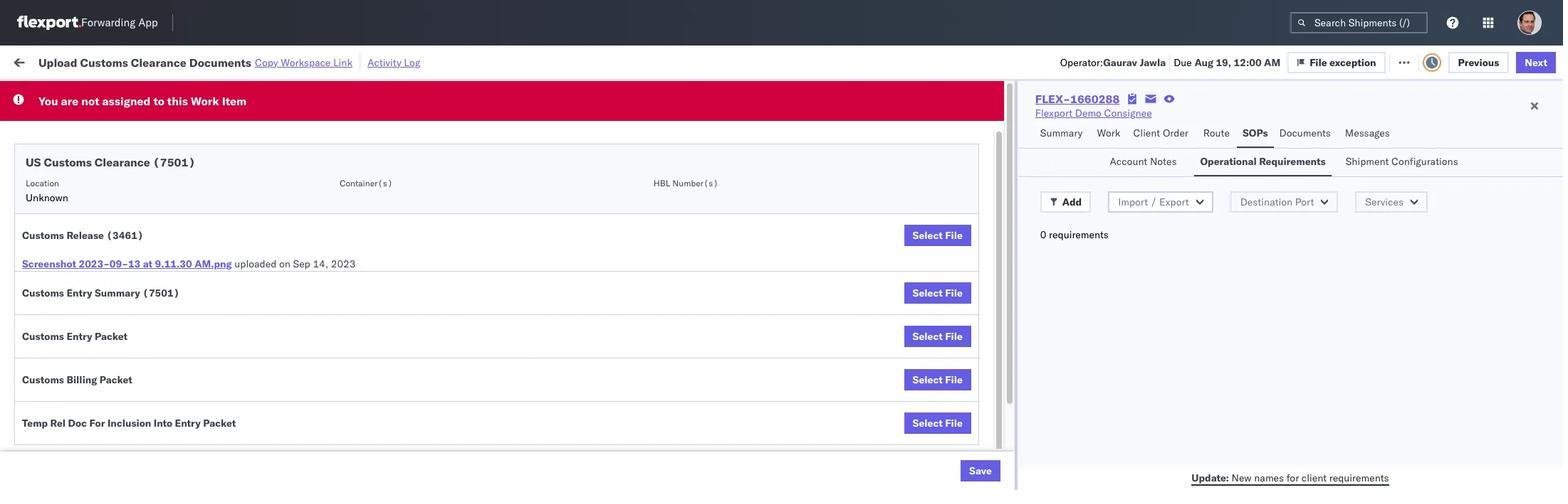 Task type: describe. For each thing, give the bounding box(es) containing it.
my
[[14, 52, 37, 72]]

import work button
[[115, 46, 186, 78]]

client order
[[1133, 127, 1188, 140]]

work,
[[150, 88, 173, 99]]

schedule delivery appointment for 11:59 pm pst, dec 13, 2022
[[33, 359, 175, 371]]

flex-1889466 for confirm pickup from los angeles, ca
[[944, 391, 1018, 403]]

copy
[[255, 56, 278, 69]]

3 11:59 pm pdt, nov 4, 2022 from the top
[[274, 203, 405, 215]]

documents for upload customs clearance documents copy workspace link
[[189, 55, 251, 69]]

documents button
[[1274, 120, 1339, 148]]

2 vertical spatial packet
[[203, 417, 236, 430]]

2 vertical spatial gaurav
[[1387, 171, 1419, 184]]

doc
[[68, 417, 87, 430]]

select file button for customs billing packet
[[904, 370, 971, 391]]

notes
[[1150, 155, 1177, 168]]

4, for schedule delivery appointment "link" for 11:59 pm pdt, nov 4, 2022
[[369, 140, 378, 153]]

activity log
[[367, 56, 420, 69]]

2 4, from the top
[[369, 171, 378, 184]]

2 hlxu6269489, from the top
[[1135, 171, 1208, 184]]

mode button
[[517, 112, 615, 126]]

2 11:59 pm pdt, nov 4, 2022 from the top
[[274, 171, 405, 184]]

2 ceau7522281, from the top
[[1059, 171, 1132, 184]]

resize handle column header for workitem
[[249, 110, 266, 491]]

pdt, for schedule delivery appointment "link" for 11:59 pm pdt, nov 4, 2022
[[323, 140, 345, 153]]

4:00
[[274, 391, 296, 403]]

1889466 for schedule pickup from los angeles, ca
[[975, 328, 1018, 341]]

3 schedule pickup from los angeles, ca link from the top
[[33, 264, 208, 278]]

item
[[222, 94, 247, 108]]

customs down screenshot on the left of the page
[[22, 287, 64, 300]]

resize handle column header for consignee
[[897, 110, 914, 491]]

operational requirements
[[1200, 155, 1326, 168]]

778
[[262, 55, 281, 68]]

workitem
[[16, 115, 53, 125]]

1 1846748 from the top
[[975, 140, 1018, 153]]

pst, for schedule pickup from los angeles, ca
[[323, 328, 344, 341]]

11 resize handle column header from the left
[[1527, 110, 1544, 491]]

due
[[1174, 56, 1192, 69]]

by:
[[51, 87, 65, 100]]

customs up screenshot on the left of the page
[[22, 229, 64, 242]]

1 hlxu8034992 from the top
[[1210, 140, 1280, 152]]

us
[[26, 155, 41, 169]]

0 vertical spatial jawla
[[1140, 56, 1166, 69]]

customs release (3461)
[[22, 229, 144, 242]]

los right 09-
[[134, 265, 150, 277]]

2 schedule pickup from los angeles, ca button from the top
[[33, 201, 208, 217]]

new
[[1232, 472, 1252, 485]]

ready
[[109, 88, 135, 99]]

flex-1660288
[[1035, 92, 1120, 106]]

snooze
[[464, 115, 492, 125]]

2022 for fourth schedule pickup from los angeles, ca link from the top of the page
[[386, 328, 411, 341]]

flex-1893174
[[944, 453, 1018, 466]]

schedule delivery appointment button for 11:59 pm pdt, nov 4, 2022
[[33, 139, 175, 154]]

1 horizontal spatial on
[[349, 55, 361, 68]]

4 schedule pickup from los angeles, ca link from the top
[[33, 327, 208, 341]]

187 on track
[[328, 55, 386, 68]]

1 11:59 pm pdt, nov 4, 2022 from the top
[[274, 140, 405, 153]]

4 ceau7522281, from the top
[[1059, 234, 1132, 246]]

summary inside button
[[1040, 127, 1083, 140]]

into
[[154, 417, 172, 430]]

pickup for 3rd schedule pickup from los angeles, ca link
[[77, 265, 108, 277]]

1893174
[[975, 453, 1018, 466]]

copy workspace link button
[[255, 56, 352, 69]]

demo
[[1075, 107, 1102, 120]]

savant
[[1420, 203, 1450, 215]]

screenshot 2023-09-13 at 9.11.30 am.png link
[[22, 257, 232, 271]]

schedule for schedule delivery appointment 'button' for 11:59 pm pst, dec 13, 2022
[[33, 359, 75, 371]]

1 flex-1846748 from the top
[[944, 140, 1018, 153]]

23,
[[362, 391, 377, 403]]

from for fourth schedule pickup from los angeles, ca link from the top of the page
[[111, 327, 132, 340]]

upload for upload customs clearance documents
[[33, 296, 65, 309]]

4 1846748 from the top
[[975, 234, 1018, 247]]

2 11:59 from the top
[[274, 171, 302, 184]]

select file for temp rel doc for inclusion into entry packet
[[913, 417, 963, 430]]

select file for customs billing packet
[[913, 374, 963, 387]]

update: new names for client requirements
[[1192, 472, 1389, 485]]

4 schedule pickup from los angeles, ca from the top
[[33, 327, 208, 340]]

2 flex-1846748 from the top
[[944, 171, 1018, 184]]

consignee inside button
[[749, 115, 790, 125]]

deadline
[[274, 115, 309, 125]]

resize handle column header for deadline
[[440, 110, 457, 491]]

2 schedule delivery appointment from the top
[[33, 233, 175, 246]]

filtered
[[14, 87, 49, 100]]

13
[[128, 258, 140, 271]]

documents for upload customs clearance documents
[[159, 296, 210, 309]]

release
[[67, 229, 104, 242]]

resize handle column header for mode
[[612, 110, 630, 491]]

0 horizontal spatial at
[[143, 258, 153, 271]]

location
[[26, 178, 59, 189]]

6 1846748 from the top
[[975, 297, 1018, 309]]

ocean fcl for schedule delivery appointment "link" for 11:59 pm pdt, nov 4, 2022
[[525, 140, 574, 153]]

confirm for confirm delivery
[[33, 421, 69, 434]]

2 vertical spatial entry
[[175, 417, 201, 430]]

destination port
[[1240, 196, 1314, 209]]

1 gaurav jawla from the top
[[1387, 140, 1446, 153]]

2 hlxu8034992 from the top
[[1210, 171, 1280, 184]]

5 1846748 from the top
[[975, 265, 1018, 278]]

los up (3461)
[[134, 202, 150, 215]]

confirm delivery button
[[33, 421, 108, 436]]

2 gaurav jawla from the top
[[1387, 171, 1446, 184]]

1 vertical spatial work
[[191, 94, 219, 108]]

delivery for schedule delivery appointment "link" for 11:59 pm pdt, nov 4, 2022
[[77, 139, 114, 152]]

activity log button
[[367, 54, 420, 70]]

blocked,
[[175, 88, 211, 99]]

you are not assigned to this work item
[[38, 94, 247, 108]]

4 11:59 pm pdt, nov 4, 2022 from the top
[[274, 265, 405, 278]]

import / export
[[1118, 196, 1189, 209]]

6 flex-1846748 from the top
[[944, 297, 1018, 309]]

app
[[138, 16, 158, 30]]

schedule for 4th schedule pickup from los angeles, ca button from the bottom
[[33, 171, 75, 183]]

from for first schedule pickup from los angeles, ca link from the top
[[111, 171, 132, 183]]

1 vertical spatial gaurav
[[1387, 140, 1419, 153]]

pickup for confirm pickup from los angeles, ca link
[[72, 390, 102, 403]]

3 1846748 from the top
[[975, 203, 1018, 215]]

flex-1660288 link
[[1035, 92, 1120, 106]]

3 hlxu8034992 from the top
[[1210, 202, 1280, 215]]

delivery for schedule delivery appointment "link" related to 11:59 pm pst, dec 13, 2022
[[77, 359, 114, 371]]

1 ceau7522281, from the top
[[1059, 140, 1132, 152]]

ocean fcl for confirm pickup from los angeles, ca link
[[525, 391, 574, 403]]

1 hlxu6269489, from the top
[[1135, 140, 1208, 152]]

pdt, for second schedule pickup from los angeles, ca link from the top of the page
[[323, 203, 345, 215]]

1 ceau7522281, hlxu6269489, hlxu8034992 from the top
[[1059, 140, 1280, 152]]

4 hlxu6269489, from the top
[[1135, 234, 1208, 246]]

10 resize handle column header from the left
[[1475, 110, 1492, 491]]

mbl/mawb numbers
[[1171, 115, 1258, 125]]

account
[[1110, 155, 1147, 168]]

location unknown
[[26, 178, 68, 204]]

1889466 for schedule delivery appointment
[[975, 359, 1018, 372]]

flexport. image
[[17, 16, 81, 30]]

client order button
[[1128, 120, 1198, 148]]

2 schedule pickup from los angeles, ca link from the top
[[33, 201, 208, 215]]

1 schedule pickup from los angeles, ca from the top
[[33, 171, 208, 183]]

numbers for container numbers
[[1100, 115, 1135, 125]]

4 schedule pickup from los angeles, ca button from the top
[[33, 327, 208, 342]]

destination
[[1240, 196, 1293, 209]]

file for customs release (3461)
[[945, 229, 963, 242]]

am
[[1264, 56, 1280, 69]]

5 flex-1846748 from the top
[[944, 265, 1018, 278]]

for for work,
[[137, 88, 148, 99]]

Search Shipments (/) text field
[[1290, 12, 1428, 33]]

4 11:59 from the top
[[274, 265, 302, 278]]

2 fcl from the top
[[556, 203, 574, 215]]

operational requirements button
[[1195, 149, 1331, 177]]

2 appointment from the top
[[117, 233, 175, 246]]

schedule for 4th schedule pickup from los angeles, ca button
[[33, 327, 75, 340]]

3 11:59 from the top
[[274, 203, 302, 215]]

previous button
[[1448, 52, 1509, 73]]

due aug 19, 12:00 am
[[1174, 56, 1280, 69]]

omkar
[[1387, 203, 1417, 215]]

export
[[1159, 196, 1189, 209]]

shipment
[[1346, 155, 1389, 168]]

778 at risk
[[262, 55, 312, 68]]

select file for customs entry summary (7501)
[[913, 287, 963, 300]]

delivery for confirm delivery link
[[72, 421, 108, 434]]

from for second schedule pickup from los angeles, ca link from the top of the page
[[111, 202, 132, 215]]

4 ceau7522281, hlxu6269489, hlxu8034992 from the top
[[1059, 234, 1280, 246]]

entry for summary
[[67, 287, 92, 300]]

2 schedule pickup from los angeles, ca from the top
[[33, 202, 208, 215]]

1660288
[[1070, 92, 1120, 106]]

snoozed : no
[[298, 88, 349, 99]]

confirm delivery
[[33, 421, 108, 434]]

clearance for upload customs clearance documents copy workspace link
[[131, 55, 186, 69]]

requirements
[[1259, 155, 1326, 168]]

1 vertical spatial jawla
[[1422, 140, 1446, 153]]

nov for 3rd schedule pickup from los angeles, ca link
[[348, 265, 366, 278]]

ocean fcl for 3rd schedule pickup from los angeles, ca link
[[525, 265, 574, 278]]

confirm delivery link
[[33, 421, 108, 435]]

: for snoozed
[[331, 88, 334, 99]]

schedule for schedule delivery appointment 'button' associated with 11:59 pm pdt, nov 4, 2022
[[33, 139, 75, 152]]

6 fcl from the top
[[556, 391, 574, 403]]

next
[[1525, 56, 1547, 69]]

configurations
[[1391, 155, 1458, 168]]

1889466 for confirm pickup from los angeles, ca
[[975, 391, 1018, 403]]

test123456 for schedule pickup from los angeles, ca
[[1171, 203, 1231, 215]]

2 test123456 from the top
[[1171, 171, 1231, 184]]

documents inside button
[[1279, 127, 1331, 140]]

to
[[153, 94, 164, 108]]

appointment for 11:59 pm pst, dec 13, 2022
[[117, 359, 175, 371]]

2 nov from the top
[[348, 171, 366, 184]]

am.png
[[195, 258, 232, 271]]

account notes
[[1110, 155, 1177, 168]]

4 flex-1846748 from the top
[[944, 234, 1018, 247]]

snoozed
[[298, 88, 331, 99]]

risk
[[295, 55, 312, 68]]

0 vertical spatial gaurav
[[1103, 56, 1137, 69]]

schedule delivery appointment link for 11:59 pm pdt, nov 4, 2022
[[33, 139, 175, 153]]

sops
[[1243, 127, 1268, 140]]

angeles, up 9.11.30
[[153, 202, 192, 215]]

mode
[[525, 115, 546, 125]]

select file button for customs entry summary (7501)
[[904, 283, 971, 304]]

0 horizontal spatial work
[[156, 55, 181, 68]]

delivery for second schedule delivery appointment "link" from the bottom of the page
[[77, 233, 114, 246]]

(7501) for customs entry summary (7501)
[[143, 287, 180, 300]]

messages
[[1345, 127, 1390, 140]]

message
[[192, 55, 232, 68]]

clearance for upload customs clearance documents
[[110, 296, 156, 309]]

log
[[404, 56, 420, 69]]

4, for second schedule pickup from los angeles, ca link from the top of the page
[[369, 203, 378, 215]]

2022 for confirm pickup from los angeles, ca link
[[380, 391, 405, 403]]

names
[[1254, 472, 1284, 485]]

consignee button
[[742, 112, 900, 126]]

2 1846748 from the top
[[975, 171, 1018, 184]]

save button
[[961, 461, 1000, 482]]

batch
[[1483, 55, 1511, 68]]

no
[[337, 88, 349, 99]]

dec for schedule pickup from los angeles, ca
[[347, 328, 366, 341]]

select for customs release (3461)
[[913, 229, 943, 242]]

upload for upload customs clearance documents copy workspace link
[[38, 55, 77, 69]]

customs up customs billing packet
[[22, 330, 64, 343]]

from for confirm pickup from los angeles, ca link
[[105, 390, 126, 403]]

message (0)
[[192, 55, 250, 68]]

187
[[328, 55, 347, 68]]

not
[[81, 94, 99, 108]]

3 resize handle column header from the left
[[500, 110, 517, 491]]

hbl
[[654, 178, 670, 189]]

select for customs entry summary (7501)
[[913, 287, 943, 300]]

select file for customs release (3461)
[[913, 229, 963, 242]]



Task type: locate. For each thing, give the bounding box(es) containing it.
schedule for 2nd schedule pickup from los angeles, ca button
[[33, 202, 75, 215]]

pdt,
[[323, 140, 345, 153], [323, 171, 345, 184], [323, 203, 345, 215], [323, 265, 345, 278]]

schedule pickup from los angeles, ca up customs entry summary (7501)
[[33, 265, 208, 277]]

schedule pickup from los angeles, ca link up (3461)
[[33, 201, 208, 215]]

schedule for 2nd schedule delivery appointment 'button' from the top of the page
[[33, 233, 75, 246]]

packet down upload customs clearance documents button
[[95, 330, 128, 343]]

customs up 'status'
[[80, 55, 128, 69]]

1 schedule delivery appointment from the top
[[33, 139, 175, 152]]

2 vertical spatial test123456
[[1171, 203, 1231, 215]]

schedule pickup from los angeles, ca button up (3461)
[[33, 201, 208, 217]]

1 vertical spatial upload
[[33, 296, 65, 309]]

0 vertical spatial requirements
[[1049, 229, 1109, 241]]

work button
[[1091, 120, 1128, 148]]

2 ocean fcl from the top
[[525, 203, 574, 215]]

schedule pickup from los angeles, ca up (3461)
[[33, 202, 208, 215]]

0 vertical spatial packet
[[95, 330, 128, 343]]

4, for 3rd schedule pickup from los angeles, ca link
[[369, 265, 378, 278]]

customs up 'customs entry packet'
[[68, 296, 108, 309]]

port
[[1295, 196, 1314, 209]]

1 fcl from the top
[[556, 140, 574, 153]]

4 fcl from the top
[[556, 328, 574, 341]]

select for temp rel doc for inclusion into entry packet
[[913, 417, 943, 430]]

1 horizontal spatial import
[[1118, 196, 1148, 209]]

select file button for temp rel doc for inclusion into entry packet
[[904, 413, 971, 434]]

2 flex-1889466 from the top
[[944, 359, 1018, 372]]

schedule pickup from los angeles, ca down us customs clearance (7501)
[[33, 171, 208, 183]]

2 vertical spatial clearance
[[110, 296, 156, 309]]

gaurav up the 1660288
[[1103, 56, 1137, 69]]

clearance for us customs clearance (7501)
[[95, 155, 150, 169]]

work up status : ready for work, blocked, in progress
[[156, 55, 181, 68]]

1 horizontal spatial requirements
[[1329, 472, 1389, 485]]

filtered by:
[[14, 87, 65, 100]]

0 horizontal spatial on
[[279, 258, 290, 271]]

jawla left the due
[[1140, 56, 1166, 69]]

0 vertical spatial client
[[637, 115, 660, 125]]

1 1889466 from the top
[[975, 328, 1018, 341]]

from
[[111, 171, 132, 183], [111, 202, 132, 215], [111, 265, 132, 277], [111, 327, 132, 340], [105, 390, 126, 403]]

test123456
[[1171, 140, 1231, 153], [1171, 171, 1231, 184], [1171, 203, 1231, 215]]

pickup for second schedule pickup from los angeles, ca link from the top of the page
[[77, 202, 108, 215]]

1 vertical spatial entry
[[67, 330, 92, 343]]

import for import / export
[[1118, 196, 1148, 209]]

: for status
[[103, 88, 106, 99]]

3 schedule pickup from los angeles, ca button from the top
[[33, 264, 208, 280]]

documents inside button
[[159, 296, 210, 309]]

(0)
[[232, 55, 250, 68]]

0 horizontal spatial consignee
[[749, 115, 790, 125]]

0 horizontal spatial requirements
[[1049, 229, 1109, 241]]

hlxu8034992 down operational requirements button
[[1210, 202, 1280, 215]]

upload
[[38, 55, 77, 69], [33, 296, 65, 309]]

ceau7522281, down add
[[1059, 234, 1132, 246]]

destination port button
[[1230, 192, 1338, 213]]

2 vertical spatial schedule delivery appointment
[[33, 359, 175, 371]]

0 vertical spatial at
[[284, 55, 293, 68]]

schedule delivery appointment link up billing
[[33, 358, 175, 372]]

entry down 2023- on the bottom left of page
[[67, 287, 92, 300]]

3 nov from the top
[[348, 203, 366, 215]]

2 numbers from the left
[[1223, 115, 1258, 125]]

activity
[[367, 56, 401, 69]]

pickup for fourth schedule pickup from los angeles, ca link from the top of the page
[[77, 327, 108, 340]]

1 appointment from the top
[[117, 139, 175, 152]]

1 ocean fcl from the top
[[525, 140, 574, 153]]

gaurav down shipment configurations
[[1387, 171, 1419, 184]]

3 schedule delivery appointment link from the top
[[33, 358, 175, 372]]

container numbers
[[1059, 115, 1135, 125]]

(7501) down 9.11.30
[[143, 287, 180, 300]]

entry up customs billing packet
[[67, 330, 92, 343]]

angeles,
[[153, 171, 192, 183], [153, 202, 192, 215], [153, 265, 192, 277], [153, 327, 192, 340], [147, 390, 186, 403]]

jawla
[[1140, 56, 1166, 69], [1422, 140, 1446, 153], [1422, 171, 1446, 184]]

requirements down add
[[1049, 229, 1109, 241]]

nov for schedule delivery appointment "link" for 11:59 pm pdt, nov 4, 2022
[[348, 140, 366, 153]]

1 horizontal spatial client
[[1133, 127, 1160, 140]]

los inside button
[[128, 390, 144, 403]]

documents down screenshot 2023-09-13 at 9.11.30 am.png uploaded on sep 14, 2023
[[159, 296, 210, 309]]

3 4, from the top
[[369, 203, 378, 215]]

schedule delivery appointment button for 11:59 pm pst, dec 13, 2022
[[33, 358, 175, 374]]

clearance down 13
[[110, 296, 156, 309]]

upload down screenshot on the left of the page
[[33, 296, 65, 309]]

1 vertical spatial test123456
[[1171, 171, 1231, 184]]

ceau7522281, hlxu6269489, hlxu8034992
[[1059, 140, 1280, 152], [1059, 171, 1280, 184], [1059, 202, 1280, 215], [1059, 234, 1280, 246]]

los down upload customs clearance documents button
[[134, 327, 150, 340]]

documents up requirements
[[1279, 127, 1331, 140]]

2022 for schedule delivery appointment "link" related to 11:59 pm pst, dec 13, 2022
[[386, 359, 411, 372]]

1 vertical spatial packet
[[100, 374, 132, 387]]

file for customs entry summary (7501)
[[945, 287, 963, 300]]

clearance down workitem 'button'
[[95, 155, 150, 169]]

appointment for 11:59 pm pdt, nov 4, 2022
[[117, 139, 175, 152]]

5 select file button from the top
[[904, 413, 971, 434]]

status
[[78, 88, 103, 99]]

flex-1889466 for schedule pickup from los angeles, ca
[[944, 328, 1018, 341]]

1 nov from the top
[[348, 140, 366, 153]]

1 vertical spatial dec
[[347, 359, 366, 372]]

operator:
[[1060, 56, 1103, 69]]

schedule delivery appointment button up us customs clearance (7501)
[[33, 139, 175, 154]]

summary down flexport
[[1040, 127, 1083, 140]]

2 vertical spatial pst,
[[317, 391, 338, 403]]

select file for customs entry packet
[[913, 330, 963, 343]]

2 vertical spatial documents
[[159, 296, 210, 309]]

0 horizontal spatial :
[[103, 88, 106, 99]]

2 vertical spatial work
[[1097, 127, 1120, 140]]

angeles, right 13
[[153, 265, 192, 277]]

1 vertical spatial import
[[1118, 196, 1148, 209]]

3 select file button from the top
[[904, 326, 971, 348]]

select file button for customs entry packet
[[904, 326, 971, 348]]

delivery inside confirm delivery link
[[72, 421, 108, 434]]

1 vertical spatial schedule delivery appointment button
[[33, 233, 175, 248]]

los down us customs clearance (7501)
[[134, 171, 150, 183]]

schedule pickup from los angeles, ca button down upload customs clearance documents button
[[33, 327, 208, 342]]

1 vertical spatial appointment
[[117, 233, 175, 246]]

for left client
[[1287, 472, 1299, 485]]

pickup down us customs clearance (7501)
[[77, 171, 108, 183]]

1 vertical spatial requirements
[[1329, 472, 1389, 485]]

pickup up release
[[77, 202, 108, 215]]

flexport demo consignee
[[1035, 107, 1152, 120]]

ca
[[195, 171, 208, 183], [195, 202, 208, 215], [195, 265, 208, 277], [195, 327, 208, 340], [189, 390, 202, 403]]

action
[[1513, 55, 1545, 68]]

2 pdt, from the top
[[323, 171, 345, 184]]

schedule for 3rd schedule pickup from los angeles, ca button from the top
[[33, 265, 75, 277]]

test123456 right / at the right of the page
[[1171, 203, 1231, 215]]

1 horizontal spatial :
[[331, 88, 334, 99]]

hlxu8034992 down destination
[[1210, 234, 1280, 246]]

nov for second schedule pickup from los angeles, ca link from the top of the page
[[348, 203, 366, 215]]

file for customs billing packet
[[945, 374, 963, 387]]

0 requirements
[[1040, 229, 1109, 241]]

add
[[1062, 196, 1082, 209]]

schedule pickup from los angeles, ca down upload customs clearance documents button
[[33, 327, 208, 340]]

1 horizontal spatial consignee
[[1104, 107, 1152, 120]]

0 vertical spatial for
[[137, 88, 148, 99]]

0 horizontal spatial numbers
[[1100, 115, 1135, 125]]

consignee
[[1104, 107, 1152, 120], [749, 115, 790, 125]]

entry right into
[[175, 417, 201, 430]]

3 flex-1846748 from the top
[[944, 203, 1018, 215]]

add button
[[1040, 192, 1091, 213]]

11:59 pm pdt, nov 4, 2022
[[274, 140, 405, 153], [274, 171, 405, 184], [274, 203, 405, 215], [274, 265, 405, 278]]

pst, for schedule delivery appointment
[[323, 359, 344, 372]]

1 horizontal spatial for
[[1287, 472, 1299, 485]]

client
[[1302, 472, 1327, 485]]

0 vertical spatial documents
[[189, 55, 251, 69]]

: right the not
[[103, 88, 106, 99]]

0 vertical spatial confirm
[[33, 390, 69, 403]]

0 vertical spatial appointment
[[117, 139, 175, 152]]

1 11:59 from the top
[[274, 140, 302, 153]]

workspace
[[281, 56, 331, 69]]

hbl number(s)
[[654, 178, 718, 189]]

dec for schedule delivery appointment
[[347, 359, 366, 372]]

2 vertical spatial jawla
[[1422, 171, 1446, 184]]

import work
[[121, 55, 181, 68]]

flex-1889466
[[944, 328, 1018, 341], [944, 359, 1018, 372], [944, 391, 1018, 403], [944, 422, 1018, 435]]

2 vertical spatial schedule delivery appointment link
[[33, 358, 175, 372]]

schedule delivery appointment up billing
[[33, 359, 175, 371]]

upload customs clearance documents
[[33, 296, 210, 309]]

bosch ocean test
[[637, 140, 718, 153], [749, 140, 830, 153], [637, 171, 718, 184], [637, 203, 718, 215], [749, 203, 830, 215], [637, 265, 718, 278], [749, 265, 830, 278], [637, 328, 718, 341], [749, 328, 830, 341], [637, 359, 718, 372], [749, 359, 830, 372], [637, 391, 718, 403], [749, 391, 830, 403]]

6 11:59 from the top
[[274, 359, 302, 372]]

4 1889466 from the top
[[975, 422, 1018, 435]]

upload inside button
[[33, 296, 65, 309]]

for
[[137, 88, 148, 99], [1287, 472, 1299, 485]]

(3461)
[[106, 229, 144, 242]]

packet for customs billing packet
[[100, 374, 132, 387]]

file for customs entry packet
[[945, 330, 963, 343]]

documents up in
[[189, 55, 251, 69]]

for for client
[[1287, 472, 1299, 485]]

requirements right client
[[1329, 472, 1389, 485]]

numbers inside button
[[1100, 115, 1135, 125]]

id
[[939, 115, 948, 125]]

6 resize handle column header from the left
[[897, 110, 914, 491]]

0 vertical spatial summary
[[1040, 127, 1083, 140]]

0 vertical spatial schedule delivery appointment link
[[33, 139, 175, 153]]

from down us customs clearance (7501)
[[111, 171, 132, 183]]

3 ocean fcl from the top
[[525, 265, 574, 278]]

2023-
[[79, 258, 110, 271]]

pickup up customs entry summary (7501)
[[77, 265, 108, 277]]

pm
[[305, 140, 320, 153], [305, 171, 320, 184], [305, 203, 320, 215], [305, 265, 320, 278], [305, 328, 320, 341], [305, 359, 320, 372], [299, 391, 314, 403]]

confirm for confirm pickup from los angeles, ca
[[33, 390, 69, 403]]

angeles, up into
[[147, 390, 186, 403]]

1 vertical spatial summary
[[95, 287, 140, 300]]

resize handle column header
[[249, 110, 266, 491], [440, 110, 457, 491], [500, 110, 517, 491], [612, 110, 630, 491], [725, 110, 742, 491], [897, 110, 914, 491], [1035, 110, 1052, 491], [1147, 110, 1164, 491], [1363, 110, 1380, 491], [1475, 110, 1492, 491], [1527, 110, 1544, 491]]

11:59 pm pst, dec 13, 2022
[[274, 328, 411, 341], [274, 359, 411, 372]]

3 schedule from the top
[[33, 202, 75, 215]]

ocean
[[525, 140, 554, 153], [667, 140, 697, 153], [780, 140, 809, 153], [667, 171, 697, 184], [525, 203, 554, 215], [667, 203, 697, 215], [780, 203, 809, 215], [525, 265, 554, 278], [667, 265, 697, 278], [780, 265, 809, 278], [525, 328, 554, 341], [667, 328, 697, 341], [780, 328, 809, 341], [525, 359, 554, 372], [667, 359, 697, 372], [780, 359, 809, 372], [525, 391, 554, 403], [667, 391, 697, 403], [780, 391, 809, 403]]

3 ceau7522281, hlxu6269489, hlxu8034992 from the top
[[1059, 202, 1280, 215]]

schedule delivery appointment link up 2023- on the bottom left of page
[[33, 233, 175, 247]]

1846748
[[975, 140, 1018, 153], [975, 171, 1018, 184], [975, 203, 1018, 215], [975, 234, 1018, 247], [975, 265, 1018, 278], [975, 297, 1018, 309]]

11:59 pm pst, dec 13, 2022 for schedule delivery appointment
[[274, 359, 411, 372]]

next button
[[1516, 52, 1556, 73]]

in
[[213, 88, 221, 99]]

0 vertical spatial import
[[121, 55, 153, 68]]

confirm inside button
[[33, 390, 69, 403]]

schedule pickup from los angeles, ca link down upload customs clearance documents button
[[33, 327, 208, 341]]

ocean fcl for second schedule pickup from los angeles, ca link from the top of the page
[[525, 203, 574, 215]]

1 horizontal spatial summary
[[1040, 127, 1083, 140]]

2 vertical spatial dec
[[341, 391, 359, 403]]

1 vertical spatial confirm
[[33, 421, 69, 434]]

ceau7522281, up add
[[1059, 171, 1132, 184]]

0 horizontal spatial import
[[121, 55, 153, 68]]

2 vertical spatial schedule delivery appointment button
[[33, 358, 175, 374]]

4 flex-1889466 from the top
[[944, 422, 1018, 435]]

2 : from the left
[[331, 88, 334, 99]]

select
[[913, 229, 943, 242], [913, 287, 943, 300], [913, 330, 943, 343], [913, 374, 943, 387], [913, 417, 943, 430]]

1 vertical spatial 11:59 pm pst, dec 13, 2022
[[274, 359, 411, 372]]

2 select file from the top
[[913, 287, 963, 300]]

4 hlxu8034992 from the top
[[1210, 234, 1280, 246]]

resize handle column header for container numbers
[[1147, 110, 1164, 491]]

exception
[[1339, 55, 1386, 68], [1330, 56, 1376, 69]]

3 hlxu6269489, from the top
[[1135, 202, 1208, 215]]

from up temp rel doc for inclusion into entry packet
[[105, 390, 126, 403]]

clearance up "work,"
[[131, 55, 186, 69]]

2 ceau7522281, hlxu6269489, hlxu8034992 from the top
[[1059, 171, 1280, 184]]

1 vertical spatial on
[[279, 258, 290, 271]]

1 vertical spatial schedule delivery appointment link
[[33, 233, 175, 247]]

uploaded
[[234, 258, 277, 271]]

customs left billing
[[22, 374, 64, 387]]

file for temp rel doc for inclusion into entry packet
[[945, 417, 963, 430]]

flex-1846748 button
[[921, 136, 1021, 156], [921, 136, 1021, 156], [921, 168, 1021, 188], [921, 168, 1021, 188], [921, 199, 1021, 219], [921, 199, 1021, 219], [921, 230, 1021, 250], [921, 230, 1021, 250], [921, 262, 1021, 282], [921, 262, 1021, 282], [921, 293, 1021, 313], [921, 293, 1021, 313]]

1 vertical spatial gaurav jawla
[[1387, 171, 1446, 184]]

ceau7522281, down container numbers
[[1059, 140, 1132, 152]]

1 schedule pickup from los angeles, ca link from the top
[[33, 170, 208, 184]]

test123456 down 'route'
[[1171, 140, 1231, 153]]

select for customs entry packet
[[913, 330, 943, 343]]

batch action button
[[1461, 51, 1554, 72]]

work down container numbers button
[[1097, 127, 1120, 140]]

bosch
[[637, 140, 665, 153], [749, 140, 777, 153], [637, 171, 665, 184], [637, 203, 665, 215], [749, 203, 777, 215], [637, 265, 665, 278], [749, 265, 777, 278], [637, 328, 665, 341], [749, 328, 777, 341], [637, 359, 665, 372], [749, 359, 777, 372], [637, 391, 665, 403], [749, 391, 777, 403]]

3 appointment from the top
[[117, 359, 175, 371]]

from right 2023- on the bottom left of page
[[111, 265, 132, 277]]

container numbers button
[[1052, 112, 1150, 126]]

schedule delivery appointment up 2023- on the bottom left of page
[[33, 233, 175, 246]]

5 fcl from the top
[[556, 359, 574, 372]]

8 resize handle column header from the left
[[1147, 110, 1164, 491]]

test123456 down operational
[[1171, 171, 1231, 184]]

/
[[1151, 196, 1157, 209]]

numbers for mbl/mawb numbers
[[1223, 115, 1258, 125]]

gaurav up shipment configurations
[[1387, 140, 1419, 153]]

1 vertical spatial at
[[143, 258, 153, 271]]

pdt, for 3rd schedule pickup from los angeles, ca link
[[323, 265, 345, 278]]

at left risk
[[284, 55, 293, 68]]

0 horizontal spatial for
[[137, 88, 148, 99]]

import for import work
[[121, 55, 153, 68]]

import up ready
[[121, 55, 153, 68]]

1 horizontal spatial numbers
[[1223, 115, 1258, 125]]

3 schedule pickup from los angeles, ca from the top
[[33, 265, 208, 277]]

4:00 pm pst, dec 23, 2022
[[274, 391, 405, 403]]

0 vertical spatial dec
[[347, 328, 366, 341]]

pickup
[[77, 171, 108, 183], [77, 202, 108, 215], [77, 265, 108, 277], [77, 327, 108, 340], [72, 390, 102, 403]]

schedule delivery appointment link up us customs clearance (7501)
[[33, 139, 175, 153]]

1 vertical spatial for
[[1287, 472, 1299, 485]]

confirm pickup from los angeles, ca link
[[33, 389, 202, 403]]

on
[[349, 55, 361, 68], [279, 258, 290, 271]]

1 confirm from the top
[[33, 390, 69, 403]]

client for client name
[[637, 115, 660, 125]]

select for customs billing packet
[[913, 374, 943, 387]]

13,
[[368, 328, 384, 341], [368, 359, 384, 372]]

summary down 09-
[[95, 287, 140, 300]]

from down upload customs clearance documents button
[[111, 327, 132, 340]]

resize handle column header for client name
[[725, 110, 742, 491]]

2 11:59 pm pst, dec 13, 2022 from the top
[[274, 359, 411, 372]]

angeles, down us customs clearance (7501)
[[153, 171, 192, 183]]

9 resize handle column header from the left
[[1363, 110, 1380, 491]]

1 vertical spatial pst,
[[323, 359, 344, 372]]

services
[[1365, 196, 1404, 209]]

schedule pickup from los angeles, ca button up customs entry summary (7501)
[[33, 264, 208, 280]]

0 vertical spatial entry
[[67, 287, 92, 300]]

flex id
[[921, 115, 948, 125]]

3 1889466 from the top
[[975, 391, 1018, 403]]

confirm
[[33, 390, 69, 403], [33, 421, 69, 434]]

appointment up 13
[[117, 233, 175, 246]]

jawla up configurations
[[1422, 140, 1446, 153]]

1 vertical spatial documents
[[1279, 127, 1331, 140]]

Search Work text field
[[1084, 51, 1239, 72]]

at
[[284, 55, 293, 68], [143, 258, 153, 271]]

0 vertical spatial work
[[156, 55, 181, 68]]

upload up by:
[[38, 55, 77, 69]]

schedule delivery appointment button
[[33, 139, 175, 154], [33, 233, 175, 248], [33, 358, 175, 374]]

from up (3461)
[[111, 202, 132, 215]]

0 vertical spatial test123456
[[1171, 140, 1231, 153]]

: left no
[[331, 88, 334, 99]]

1 pdt, from the top
[[323, 140, 345, 153]]

4 select file button from the top
[[904, 370, 971, 391]]

packet for customs entry packet
[[95, 330, 128, 343]]

appointment up confirm pickup from los angeles, ca
[[117, 359, 175, 371]]

5 schedule from the top
[[33, 265, 75, 277]]

numbers inside button
[[1223, 115, 1258, 125]]

1 schedule delivery appointment link from the top
[[33, 139, 175, 153]]

clearance inside button
[[110, 296, 156, 309]]

0 vertical spatial upload
[[38, 55, 77, 69]]

0 vertical spatial 11:59 pm pst, dec 13, 2022
[[274, 328, 411, 341]]

client up account notes
[[1133, 127, 1160, 140]]

3 ceau7522281, from the top
[[1059, 202, 1132, 215]]

1 horizontal spatial work
[[191, 94, 219, 108]]

0 horizontal spatial client
[[637, 115, 660, 125]]

12:00
[[1234, 56, 1262, 69]]

delivery
[[77, 139, 114, 152], [77, 233, 114, 246], [77, 359, 114, 371], [72, 421, 108, 434]]

container
[[1059, 115, 1097, 125]]

client for client order
[[1133, 127, 1160, 140]]

gaurav jawla up configurations
[[1387, 140, 1446, 153]]

documents
[[189, 55, 251, 69], [1279, 127, 1331, 140], [159, 296, 210, 309]]

mbl/mawb
[[1171, 115, 1221, 125]]

angeles, inside button
[[147, 390, 186, 403]]

1889466
[[975, 328, 1018, 341], [975, 359, 1018, 372], [975, 391, 1018, 403], [975, 422, 1018, 435]]

0 vertical spatial pst,
[[323, 328, 344, 341]]

7 schedule from the top
[[33, 359, 75, 371]]

entry for packet
[[67, 330, 92, 343]]

save
[[969, 465, 992, 478]]

shipment configurations button
[[1340, 149, 1471, 177]]

1 vertical spatial (7501)
[[143, 287, 180, 300]]

6 schedule from the top
[[33, 327, 75, 340]]

1 vertical spatial schedule delivery appointment
[[33, 233, 175, 246]]

0 vertical spatial on
[[349, 55, 361, 68]]

2 horizontal spatial work
[[1097, 127, 1120, 140]]

2022 for 3rd schedule pickup from los angeles, ca link
[[380, 265, 405, 278]]

2022 for schedule delivery appointment "link" for 11:59 pm pdt, nov 4, 2022
[[380, 140, 405, 153]]

resize handle column header for flex id
[[1035, 110, 1052, 491]]

import / export button
[[1108, 192, 1213, 213]]

2022 for second schedule pickup from los angeles, ca link from the top of the page
[[380, 203, 405, 215]]

schedule pickup from los angeles, ca link down us customs clearance (7501)
[[33, 170, 208, 184]]

2 vertical spatial appointment
[[117, 359, 175, 371]]

confirm inside "button"
[[33, 421, 69, 434]]

3 fcl from the top
[[556, 265, 574, 278]]

customs inside upload customs clearance documents link
[[68, 296, 108, 309]]

2 schedule from the top
[[33, 171, 75, 183]]

19,
[[1216, 56, 1231, 69]]

ocean fcl for schedule delivery appointment "link" related to 11:59 pm pst, dec 13, 2022
[[525, 359, 574, 372]]

sops button
[[1237, 120, 1274, 148]]

work right this
[[191, 94, 219, 108]]

from for 3rd schedule pickup from los angeles, ca link
[[111, 265, 132, 277]]

select file button for customs release (3461)
[[904, 225, 971, 246]]

ca inside button
[[189, 390, 202, 403]]

0 vertical spatial 13,
[[368, 328, 384, 341]]

2 schedule delivery appointment button from the top
[[33, 233, 175, 248]]

2 confirm from the top
[[33, 421, 69, 434]]

my work
[[14, 52, 78, 72]]

schedule pickup from los angeles, ca button down us customs clearance (7501)
[[33, 170, 208, 186]]

1 select file button from the top
[[904, 225, 971, 246]]

pickup for first schedule pickup from los angeles, ca link from the top
[[77, 171, 108, 183]]

ceau7522281,
[[1059, 140, 1132, 152], [1059, 171, 1132, 184], [1059, 202, 1132, 215], [1059, 234, 1132, 246]]

appointment down workitem 'button'
[[117, 139, 175, 152]]

1 4, from the top
[[369, 140, 378, 153]]

(7501) down this
[[153, 155, 195, 169]]

packet right into
[[203, 417, 236, 430]]

ocean fcl
[[525, 140, 574, 153], [525, 203, 574, 215], [525, 265, 574, 278], [525, 328, 574, 341], [525, 359, 574, 372], [525, 391, 574, 403]]

0 vertical spatial schedule delivery appointment
[[33, 139, 175, 152]]

1 horizontal spatial at
[[284, 55, 293, 68]]

1 vertical spatial client
[[1133, 127, 1160, 140]]

3 schedule delivery appointment button from the top
[[33, 358, 175, 374]]

pickup down customs entry summary (7501)
[[77, 327, 108, 340]]

pickup down billing
[[72, 390, 102, 403]]

0 vertical spatial schedule delivery appointment button
[[33, 139, 175, 154]]

13, for schedule pickup from los angeles, ca
[[368, 328, 384, 341]]

schedule delivery appointment up us customs clearance (7501)
[[33, 139, 175, 152]]

4 ocean fcl from the top
[[525, 328, 574, 341]]

schedule delivery appointment button up billing
[[33, 358, 175, 374]]

0 vertical spatial (7501)
[[153, 155, 195, 169]]

1 11:59 pm pst, dec 13, 2022 from the top
[[274, 328, 411, 341]]

on left sep
[[279, 258, 290, 271]]

schedule delivery appointment button up 2023- on the bottom left of page
[[33, 233, 175, 248]]

1 vertical spatial clearance
[[95, 155, 150, 169]]

5 select file from the top
[[913, 417, 963, 430]]

0 vertical spatial clearance
[[131, 55, 186, 69]]

schedule pickup from los angeles, ca link up customs entry summary (7501)
[[33, 264, 208, 278]]

ocean fcl for fourth schedule pickup from los angeles, ca link from the top of the page
[[525, 328, 574, 341]]

4 nov from the top
[[348, 265, 366, 278]]

dec
[[347, 328, 366, 341], [347, 359, 366, 372], [341, 391, 359, 403]]

5 11:59 from the top
[[274, 328, 302, 341]]

jawla down configurations
[[1422, 171, 1446, 184]]

13, for schedule delivery appointment
[[368, 359, 384, 372]]

on right 187
[[349, 55, 361, 68]]

7 resize handle column header from the left
[[1035, 110, 1052, 491]]

from inside button
[[105, 390, 126, 403]]

1 flex-1889466 from the top
[[944, 328, 1018, 341]]

forwarding
[[81, 16, 135, 30]]

0 horizontal spatial summary
[[95, 287, 140, 300]]

los up inclusion
[[128, 390, 144, 403]]

container(s)
[[340, 178, 393, 189]]

6 ocean fcl from the top
[[525, 391, 574, 403]]

dec for confirm pickup from los angeles, ca
[[341, 391, 359, 403]]

1 schedule pickup from los angeles, ca button from the top
[[33, 170, 208, 186]]

ceau7522281, up 0 requirements
[[1059, 202, 1132, 215]]

2 13, from the top
[[368, 359, 384, 372]]

11:59 pm pst, dec 13, 2022 for schedule pickup from los angeles, ca
[[274, 328, 411, 341]]

(7501) for us customs clearance (7501)
[[153, 155, 195, 169]]

2 1889466 from the top
[[975, 359, 1018, 372]]

4 schedule from the top
[[33, 233, 75, 246]]

you
[[38, 94, 58, 108]]

3 test123456 from the top
[[1171, 203, 1231, 215]]

1 vertical spatial 13,
[[368, 359, 384, 372]]

gaurav jawla down configurations
[[1387, 171, 1446, 184]]

mbl/mawb numbers button
[[1164, 112, 1366, 126]]

flexport
[[1035, 107, 1073, 120]]

4 pdt, from the top
[[323, 265, 345, 278]]

0
[[1040, 229, 1046, 241]]

2 select file button from the top
[[904, 283, 971, 304]]

client left name
[[637, 115, 660, 125]]

packet up confirm pickup from los angeles, ca
[[100, 374, 132, 387]]

schedule delivery appointment link for 11:59 pm pst, dec 13, 2022
[[33, 358, 175, 372]]

are
[[61, 94, 79, 108]]

resize handle column header for mbl/mawb numbers
[[1363, 110, 1380, 491]]

pickup inside button
[[72, 390, 102, 403]]

2 schedule delivery appointment link from the top
[[33, 233, 175, 247]]

customs up location at the top left
[[44, 155, 92, 169]]

hlxu8034992 up operational
[[1210, 140, 1280, 152]]

import left / at the right of the page
[[1118, 196, 1148, 209]]

pst, for confirm pickup from los angeles, ca
[[317, 391, 338, 403]]

angeles, down upload customs clearance documents button
[[153, 327, 192, 340]]

0 vertical spatial gaurav jawla
[[1387, 140, 1446, 153]]

us customs clearance (7501)
[[26, 155, 195, 169]]



Task type: vqa. For each thing, say whether or not it's contained in the screenshot.
UPLOAD CUSTOMS CLEARANCE DOCUMENTS link
yes



